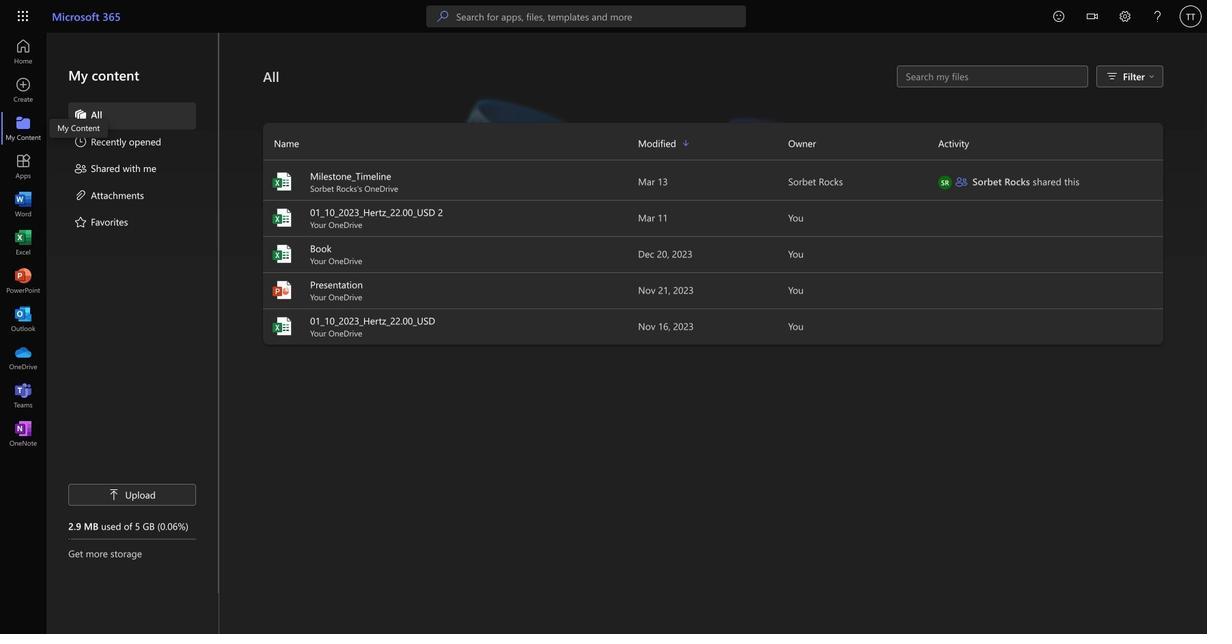 Task type: vqa. For each thing, say whether or not it's contained in the screenshot.
This account doesn't have a Microsoft 365 subscription. Click to view your benefits. tooltip
no



Task type: describe. For each thing, give the bounding box(es) containing it.
onenote image
[[16, 428, 30, 442]]

Search box. Suggestions appear as you type. search field
[[456, 5, 746, 27]]

displaying 5 out of 7 files. status
[[897, 66, 1089, 87]]

create image
[[16, 83, 30, 97]]

activity, column 4 of 4 column header
[[939, 133, 1164, 154]]

onedrive image
[[16, 351, 30, 365]]

0 horizontal spatial powerpoint image
[[16, 275, 30, 288]]

my content left pane navigation navigation
[[46, 33, 219, 594]]

excel image
[[271, 316, 293, 338]]

excel image for name book cell
[[271, 243, 293, 265]]

outlook image
[[16, 313, 30, 327]]

excel image for name 01_10_2023_hertz_22.00_usd 2 cell
[[271, 207, 293, 229]]

tt image
[[1180, 5, 1202, 27]]

name presentation cell
[[263, 278, 638, 303]]

home image
[[16, 45, 30, 59]]

name 01_10_2023_hertz_22.00_usd 2 cell
[[263, 206, 638, 230]]



Task type: locate. For each thing, give the bounding box(es) containing it.
navigation
[[0, 33, 46, 454]]

excel image inside name milestone_timeline cell
[[271, 171, 293, 193]]

name milestone_timeline cell
[[263, 169, 638, 194]]

1 horizontal spatial powerpoint image
[[271, 280, 293, 301]]

tooltip
[[49, 119, 108, 138]]

None search field
[[426, 5, 746, 27]]

name 01_10_2023_hertz_22.00_usd cell
[[263, 314, 638, 339]]

powerpoint image inside name presentation cell
[[271, 280, 293, 301]]

banner
[[0, 0, 1208, 35]]

menu
[[68, 103, 196, 237]]

application
[[0, 33, 1208, 635]]

word image
[[16, 198, 30, 212]]

teams image
[[16, 390, 30, 403]]

powerpoint image up excel icon
[[271, 280, 293, 301]]

my content image
[[16, 122, 30, 135]]

powerpoint image up outlook image
[[16, 275, 30, 288]]

name book cell
[[263, 242, 638, 267]]

menu inside my content left pane navigation navigation
[[68, 103, 196, 237]]

excel image inside name 01_10_2023_hertz_22.00_usd 2 cell
[[271, 207, 293, 229]]

excel image for name milestone_timeline cell
[[271, 171, 293, 193]]

excel image inside name book cell
[[271, 243, 293, 265]]

apps image
[[16, 160, 30, 174]]

row
[[263, 133, 1164, 161]]

Search my files text field
[[905, 70, 1081, 83]]

excel image
[[271, 171, 293, 193], [271, 207, 293, 229], [16, 236, 30, 250], [271, 243, 293, 265]]

powerpoint image
[[16, 275, 30, 288], [271, 280, 293, 301]]



